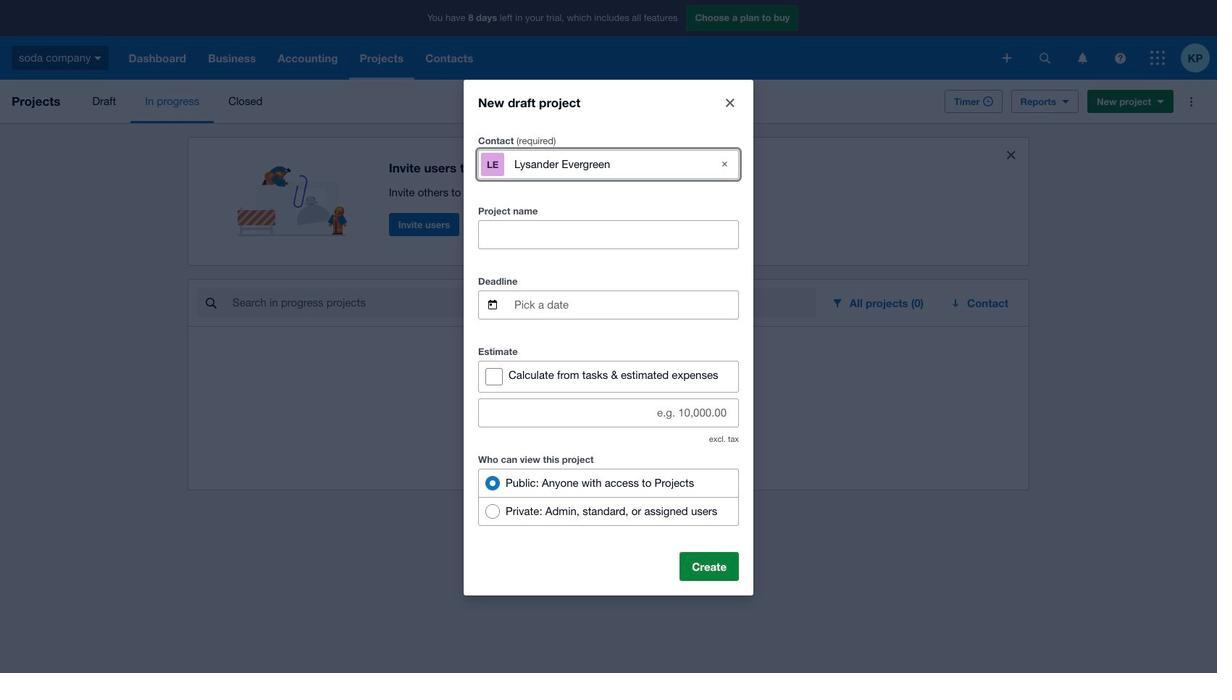 Task type: describe. For each thing, give the bounding box(es) containing it.
2 horizontal spatial svg image
[[1150, 51, 1165, 65]]

0 horizontal spatial svg image
[[1003, 54, 1011, 62]]



Task type: locate. For each thing, give the bounding box(es) containing it.
invite users to projects image
[[238, 149, 354, 236]]

Pick a date field
[[513, 291, 738, 318]]

None field
[[479, 221, 738, 248]]

group
[[478, 468, 739, 526]]

Search in progress projects search field
[[231, 289, 816, 317]]

svg image
[[1150, 51, 1165, 65], [1115, 53, 1125, 63], [1003, 54, 1011, 62]]

e.g. 10,000.00 field
[[479, 399, 738, 426]]

dialog
[[464, 79, 753, 595]]

Find or create a contact field
[[513, 150, 704, 178]]

1 horizontal spatial svg image
[[1115, 53, 1125, 63]]

0 horizontal spatial svg image
[[95, 56, 102, 60]]

svg image
[[1039, 53, 1050, 63], [1078, 53, 1087, 63], [95, 56, 102, 60]]

1 horizontal spatial svg image
[[1039, 53, 1050, 63]]

2 horizontal spatial svg image
[[1078, 53, 1087, 63]]

banner
[[0, 0, 1217, 80]]



Task type: vqa. For each thing, say whether or not it's contained in the screenshot.
to within 1099 contact group Contacts you've added to the group
no



